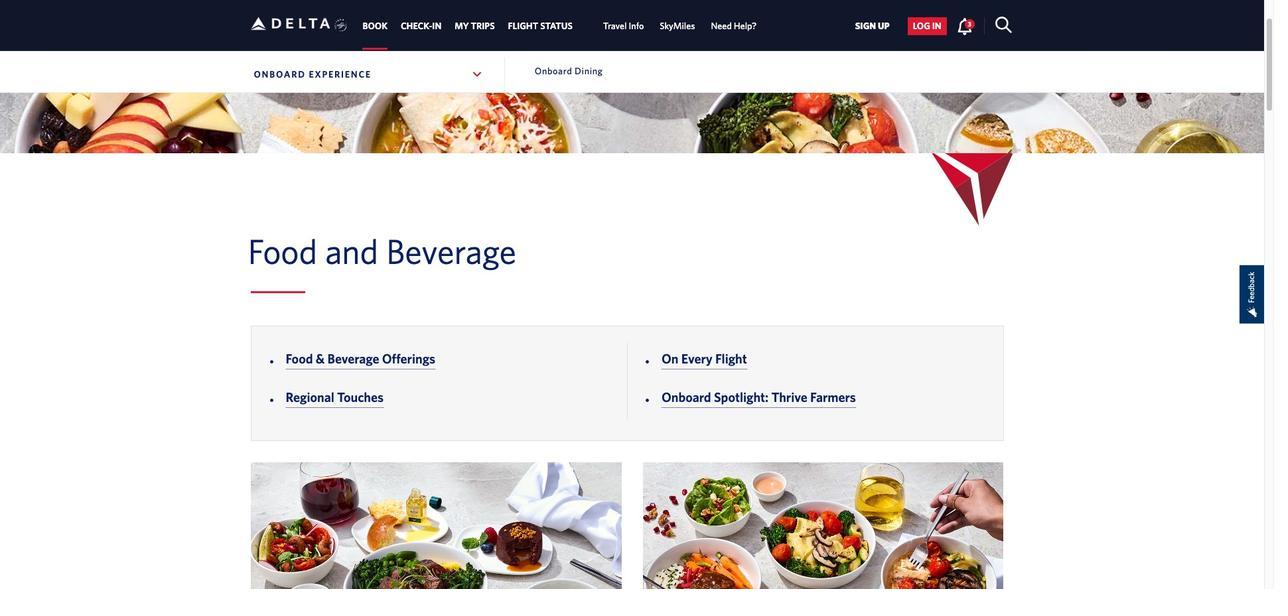 Task type: describe. For each thing, give the bounding box(es) containing it.
log in button
[[908, 17, 947, 35]]

check-
[[401, 21, 432, 31]]

in
[[932, 21, 942, 31]]

delta air lines image
[[251, 3, 330, 44]]

need help? link
[[711, 14, 757, 38]]

flight
[[508, 21, 538, 31]]

dining
[[575, 66, 603, 76]]

log in
[[913, 21, 942, 31]]

regional
[[286, 389, 334, 405]]

tab list containing book
[[356, 0, 765, 50]]

skymiles link
[[660, 14, 695, 38]]

beverage for &
[[328, 351, 379, 366]]

flight status
[[508, 21, 573, 31]]

food and beverage main content
[[0, 230, 1265, 589]]

farmers
[[810, 389, 856, 405]]

food and beverage
[[248, 231, 516, 271]]

travel info link
[[603, 14, 644, 38]]

on every flight
[[662, 351, 747, 366]]

sign up link
[[850, 17, 895, 35]]

onboard spotlight: thrive farmers
[[662, 389, 856, 405]]

skymiles
[[660, 21, 695, 31]]

travel info
[[603, 21, 644, 31]]

check-in
[[401, 21, 442, 31]]

onboard for onboard dining
[[535, 66, 572, 76]]

thrive
[[772, 389, 808, 405]]

food for food and beverage
[[248, 231, 317, 271]]

food & beverage offerings
[[286, 351, 436, 366]]

food for food & beverage offerings
[[286, 351, 313, 366]]

and
[[325, 231, 378, 271]]

spotlight:
[[714, 389, 769, 405]]

skyteam image
[[334, 5, 347, 46]]



Task type: vqa. For each thing, say whether or not it's contained in the screenshot.
Every
yes



Task type: locate. For each thing, give the bounding box(es) containing it.
travel
[[603, 21, 627, 31]]

need help?
[[711, 21, 757, 31]]

0 horizontal spatial beverage
[[328, 351, 379, 366]]

&
[[316, 351, 325, 366]]

onboard down delta air lines image
[[254, 69, 306, 80]]

sign up
[[855, 21, 890, 31]]

tab list
[[356, 0, 765, 50]]

onboard for onboard experience
[[254, 69, 306, 80]]

onboard inside food and beverage main content
[[662, 389, 711, 405]]

beverage for and
[[386, 231, 516, 271]]

onboard for onboard spotlight: thrive farmers
[[662, 389, 711, 405]]

0 vertical spatial beverage
[[386, 231, 516, 271]]

onboard down every
[[662, 389, 711, 405]]

1 vertical spatial food
[[286, 351, 313, 366]]

in
[[432, 21, 442, 31]]

help?
[[734, 21, 757, 31]]

3 link
[[957, 17, 975, 34]]

trips
[[471, 21, 495, 31]]

food
[[248, 231, 317, 271], [286, 351, 313, 366]]

my trips
[[455, 21, 495, 31]]

3
[[968, 20, 972, 28]]

onboard dining
[[535, 66, 603, 76]]

experience
[[309, 69, 372, 80]]

flight
[[716, 351, 747, 366]]

need
[[711, 21, 732, 31]]

2 horizontal spatial onboard
[[662, 389, 711, 405]]

1 vertical spatial beverage
[[328, 351, 379, 366]]

sign
[[855, 21, 876, 31]]

0 vertical spatial food
[[248, 231, 317, 271]]

1 horizontal spatial onboard
[[535, 66, 572, 76]]

beverage
[[386, 231, 516, 271], [328, 351, 379, 366]]

onboard
[[535, 66, 572, 76], [254, 69, 306, 80], [662, 389, 711, 405]]

info
[[629, 21, 644, 31]]

up
[[878, 21, 890, 31]]

regional touches
[[286, 389, 384, 405]]

my trips link
[[455, 14, 495, 38]]

offerings
[[382, 351, 436, 366]]

flight status link
[[508, 14, 573, 38]]

my
[[455, 21, 469, 31]]

onboard spotlight: thrive farmers link
[[662, 389, 856, 408]]

onboard inside dropdown button
[[254, 69, 306, 80]]

touches
[[337, 389, 384, 405]]

onboard experience
[[254, 69, 372, 80]]

on every flight link
[[662, 351, 747, 370]]

1 horizontal spatial beverage
[[386, 231, 516, 271]]

onboard left dining
[[535, 66, 572, 76]]

every
[[682, 351, 713, 366]]

check-in link
[[401, 14, 442, 38]]

book
[[363, 21, 388, 31]]

0 horizontal spatial onboard
[[254, 69, 306, 80]]

regional touches link
[[286, 389, 384, 408]]

book link
[[363, 14, 388, 38]]

onboard experience button
[[251, 58, 487, 91]]

food & beverage offerings link
[[286, 351, 436, 370]]

status
[[540, 21, 573, 31]]

on
[[662, 351, 679, 366]]

log
[[913, 21, 931, 31]]



